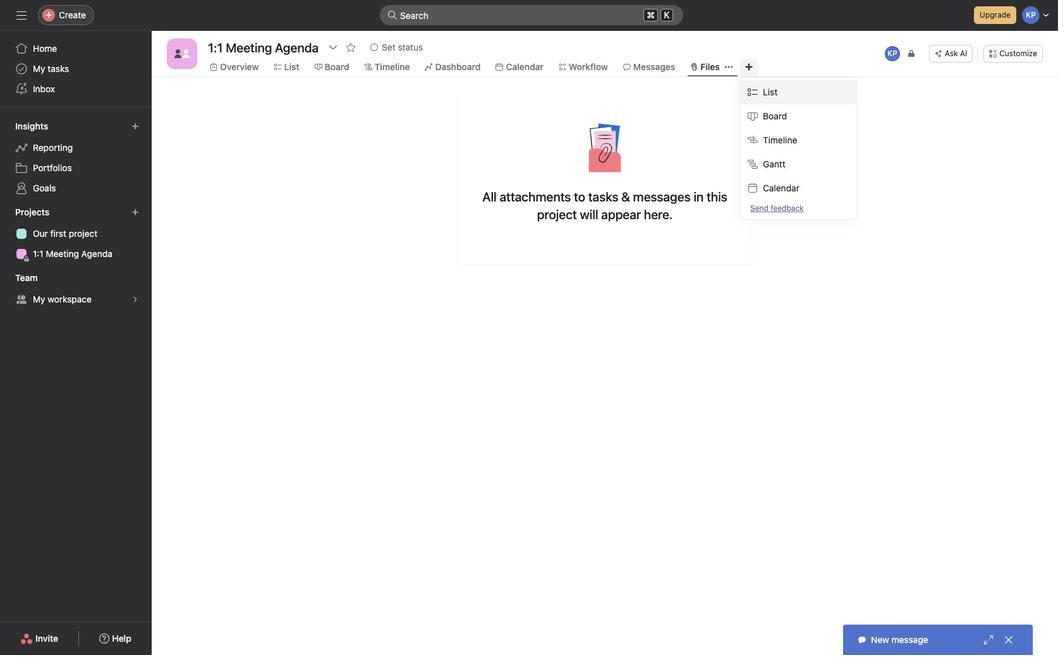 Task type: locate. For each thing, give the bounding box(es) containing it.
0 vertical spatial board
[[325, 61, 349, 72]]

tasks inside all attachments to tasks & messages in this project will appear here.
[[588, 190, 619, 204]]

portfolios
[[33, 162, 72, 173]]

list inside 'menu item'
[[763, 87, 778, 97]]

expand new message image
[[984, 635, 994, 645]]

tasks inside global element
[[48, 63, 69, 74]]

add tab image
[[744, 62, 754, 72]]

my inside global element
[[33, 63, 45, 74]]

create button
[[38, 5, 94, 25]]

messages link
[[623, 60, 675, 74]]

ask ai button
[[929, 45, 973, 63]]

list menu item
[[740, 80, 857, 104]]

list for list 'menu item'
[[763, 87, 778, 97]]

my up inbox
[[33, 63, 45, 74]]

timeline down the set status dropdown button
[[375, 61, 410, 72]]

1 vertical spatial tasks
[[588, 190, 619, 204]]

None field
[[380, 5, 683, 25]]

0 vertical spatial timeline
[[375, 61, 410, 72]]

this
[[707, 190, 727, 204]]

1 vertical spatial list
[[763, 87, 778, 97]]

calendar up send feedback
[[763, 183, 800, 193]]

my inside teams 'element'
[[33, 294, 45, 305]]

calendar
[[506, 61, 544, 72], [763, 183, 800, 193]]

customize button
[[984, 45, 1043, 63]]

project down attachments
[[537, 207, 577, 222]]

tasks
[[48, 63, 69, 74], [588, 190, 619, 204]]

workspace
[[48, 294, 92, 305]]

0 vertical spatial list
[[284, 61, 299, 72]]

will
[[580, 207, 598, 222]]

tasks down home
[[48, 63, 69, 74]]

tab actions image
[[725, 63, 733, 71]]

1 horizontal spatial project
[[537, 207, 577, 222]]

dashboard link
[[425, 60, 481, 74]]

invite
[[35, 633, 58, 644]]

first
[[50, 228, 66, 239]]

0 vertical spatial tasks
[[48, 63, 69, 74]]

1:1 meeting agenda
[[33, 248, 112, 259]]

0 vertical spatial project
[[537, 207, 577, 222]]

to
[[574, 190, 585, 204]]

reporting link
[[8, 138, 144, 158]]

customize
[[1000, 49, 1037, 58]]

1 horizontal spatial list
[[763, 87, 778, 97]]

set status
[[382, 42, 423, 52]]

1 my from the top
[[33, 63, 45, 74]]

0 horizontal spatial timeline
[[375, 61, 410, 72]]

global element
[[0, 31, 152, 107]]

1:1 meeting agenda link
[[8, 244, 144, 264]]

0 vertical spatial my
[[33, 63, 45, 74]]

goals link
[[8, 178, 144, 199]]

attachments
[[500, 190, 571, 204]]

project
[[537, 207, 577, 222], [69, 228, 97, 239]]

insights element
[[0, 115, 152, 201]]

None text field
[[205, 36, 322, 59]]

timeline up gantt
[[763, 135, 797, 145]]

insights
[[15, 121, 48, 131]]

in
[[694, 190, 704, 204]]

1 vertical spatial project
[[69, 228, 97, 239]]

goals
[[33, 183, 56, 193]]

invite button
[[12, 628, 66, 651]]

timeline link
[[365, 60, 410, 74]]

0 horizontal spatial board
[[325, 61, 349, 72]]

1 horizontal spatial timeline
[[763, 135, 797, 145]]

1 horizontal spatial calendar
[[763, 183, 800, 193]]

0 vertical spatial calendar
[[506, 61, 544, 72]]

close image
[[1004, 635, 1014, 645]]

Search tasks, projects, and more text field
[[380, 5, 683, 25]]

1 vertical spatial calendar
[[763, 183, 800, 193]]

projects button
[[13, 204, 61, 221]]

messages
[[633, 190, 691, 204]]

board down show options "icon"
[[325, 61, 349, 72]]

0 horizontal spatial list
[[284, 61, 299, 72]]

1 vertical spatial board
[[763, 111, 787, 121]]

files link
[[691, 60, 720, 74]]

project up 1:1 meeting agenda link on the left
[[69, 228, 97, 239]]

list
[[284, 61, 299, 72], [763, 87, 778, 97]]

timeline
[[375, 61, 410, 72], [763, 135, 797, 145]]

2 my from the top
[[33, 294, 45, 305]]

calendar down search tasks, projects, and more text field on the top of the page
[[506, 61, 544, 72]]

help button
[[91, 628, 140, 651]]

team button
[[13, 269, 49, 287]]

hide sidebar image
[[16, 10, 27, 20]]

my down team dropdown button
[[33, 294, 45, 305]]

k
[[664, 10, 670, 20]]

home link
[[8, 39, 144, 59]]

1 vertical spatial my
[[33, 294, 45, 305]]

1 horizontal spatial tasks
[[588, 190, 619, 204]]

new message
[[871, 635, 928, 645]]

my
[[33, 63, 45, 74], [33, 294, 45, 305]]

0 horizontal spatial tasks
[[48, 63, 69, 74]]

board
[[325, 61, 349, 72], [763, 111, 787, 121]]

upgrade button
[[974, 6, 1017, 24]]

tasks left &
[[588, 190, 619, 204]]

board down list 'menu item'
[[763, 111, 787, 121]]

our
[[33, 228, 48, 239]]



Task type: describe. For each thing, give the bounding box(es) containing it.
home
[[33, 43, 57, 54]]

my tasks
[[33, 63, 69, 74]]

0 horizontal spatial project
[[69, 228, 97, 239]]

board inside board link
[[325, 61, 349, 72]]

portfolios link
[[8, 158, 144, 178]]

dashboard
[[435, 61, 481, 72]]

my workspace
[[33, 294, 92, 305]]

messages
[[633, 61, 675, 72]]

all
[[482, 190, 497, 204]]

our first project
[[33, 228, 97, 239]]

&
[[621, 190, 630, 204]]

ask ai
[[945, 49, 967, 58]]

all attachments to tasks & messages in this project will appear here.
[[482, 190, 727, 222]]

my workspace link
[[8, 290, 144, 310]]

projects
[[15, 207, 49, 217]]

workflow
[[569, 61, 608, 72]]

inbox
[[33, 83, 55, 94]]

new project or portfolio image
[[131, 209, 139, 216]]

overview
[[220, 61, 259, 72]]

send
[[750, 204, 769, 213]]

send feedback
[[750, 204, 804, 213]]

team
[[15, 272, 38, 283]]

inbox link
[[8, 79, 144, 99]]

ai
[[960, 49, 967, 58]]

list link
[[274, 60, 299, 74]]

feedback
[[771, 204, 804, 213]]

appear here.
[[601, 207, 673, 222]]

workflow link
[[559, 60, 608, 74]]

teams element
[[0, 267, 152, 312]]

help
[[112, 633, 131, 644]]

overview link
[[210, 60, 259, 74]]

prominent image
[[388, 10, 398, 20]]

agenda
[[81, 248, 112, 259]]

1 vertical spatial timeline
[[763, 135, 797, 145]]

1:1
[[33, 248, 43, 259]]

status
[[398, 42, 423, 52]]

calendar link
[[496, 60, 544, 74]]

meeting
[[46, 248, 79, 259]]

create
[[59, 9, 86, 20]]

show options image
[[328, 42, 338, 52]]

files
[[701, 61, 720, 72]]

kp
[[888, 49, 897, 58]]

list for "list" link
[[284, 61, 299, 72]]

see details, my workspace image
[[131, 296, 139, 303]]

our first project link
[[8, 224, 144, 244]]

send feedback link
[[750, 203, 804, 214]]

ask
[[945, 49, 958, 58]]

new insights image
[[131, 123, 139, 130]]

my for my tasks
[[33, 63, 45, 74]]

kp button
[[884, 45, 901, 63]]

reporting
[[33, 142, 73, 153]]

set
[[382, 42, 396, 52]]

gantt
[[763, 159, 786, 169]]

⌘
[[647, 9, 655, 20]]

0 horizontal spatial calendar
[[506, 61, 544, 72]]

my tasks link
[[8, 59, 144, 79]]

1 horizontal spatial board
[[763, 111, 787, 121]]

my for my workspace
[[33, 294, 45, 305]]

upgrade
[[980, 10, 1011, 20]]

set status button
[[365, 39, 429, 56]]

people image
[[174, 46, 190, 61]]

project inside all attachments to tasks & messages in this project will appear here.
[[537, 207, 577, 222]]

board link
[[315, 60, 349, 74]]

add to starred image
[[346, 42, 356, 52]]

projects element
[[0, 201, 152, 267]]



Task type: vqa. For each thing, say whether or not it's contained in the screenshot.
Send feedback
yes



